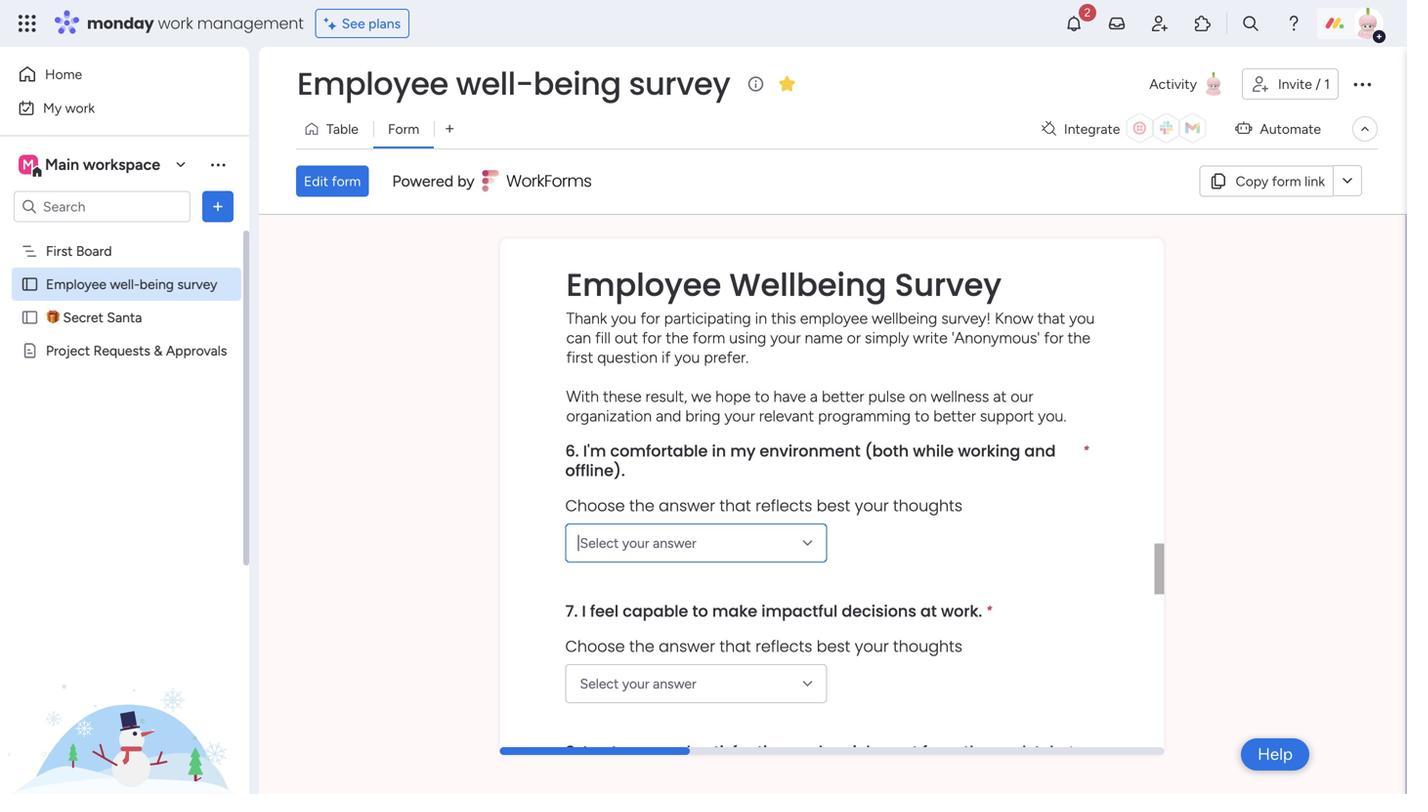 Task type: locate. For each thing, give the bounding box(es) containing it.
* inside 8. i get personal satisfaction and enrichment from the work i do. *
[[1068, 744, 1074, 758]]

select for 6. i'm comfortable in my environment (both while working and offline).
[[580, 535, 619, 552]]

0 vertical spatial best
[[817, 495, 851, 517]]

edit form button
[[296, 166, 369, 197]]

1 vertical spatial reflects
[[756, 636, 813, 658]]

workspace
[[83, 155, 160, 174]]

i right 7.
[[582, 600, 586, 622]]

2 horizontal spatial form
[[1273, 173, 1302, 189]]

2 horizontal spatial employee
[[567, 263, 722, 307]]

to left have
[[755, 387, 770, 406]]

first
[[46, 243, 73, 260]]

workspace options image
[[208, 155, 228, 174]]

choose the answer that reflects best your thoughts down the my
[[566, 495, 963, 517]]

answer
[[659, 495, 716, 517], [653, 535, 697, 552], [659, 636, 716, 658], [653, 676, 697, 692]]

1 vertical spatial well-
[[110, 276, 140, 293]]

select up feel
[[580, 535, 619, 552]]

form for copy
[[1273, 173, 1302, 189]]

automate
[[1261, 121, 1322, 137]]

add view image
[[446, 122, 454, 136]]

0 vertical spatial better
[[822, 387, 865, 406]]

that down make
[[720, 636, 752, 658]]

board
[[76, 243, 112, 260]]

and down result,
[[656, 407, 682, 426]]

1 vertical spatial to
[[915, 407, 930, 426]]

if
[[662, 348, 671, 367]]

2 select from the top
[[580, 676, 619, 692]]

form inside button
[[1273, 173, 1302, 189]]

i for 7.
[[582, 600, 586, 622]]

option
[[0, 234, 249, 238]]

0 horizontal spatial being
[[140, 276, 174, 293]]

get
[[592, 741, 618, 763]]

at up support
[[994, 387, 1007, 406]]

1 vertical spatial select your answer
[[580, 676, 697, 692]]

0 horizontal spatial employee
[[46, 276, 107, 293]]

m
[[23, 156, 34, 173]]

0 vertical spatial work
[[158, 12, 193, 34]]

2 choose the answer that reflects best your thoughts from the top
[[566, 636, 963, 658]]

employee up the out
[[567, 263, 722, 307]]

organization
[[567, 407, 652, 426]]

select
[[580, 535, 619, 552], [580, 676, 619, 692]]

pulse
[[869, 387, 906, 406]]

0 vertical spatial to
[[755, 387, 770, 406]]

your down decisions
[[855, 636, 889, 658]]

2 thoughts from the top
[[894, 636, 963, 658]]

1 public board image from the top
[[21, 275, 39, 294]]

2 group from the top
[[566, 586, 1090, 727]]

choose
[[566, 495, 625, 517], [566, 636, 625, 658]]

1 thoughts from the top
[[894, 495, 963, 517]]

0 vertical spatial options image
[[1351, 72, 1375, 96]]

better down wellness
[[934, 407, 977, 426]]

progress bar
[[500, 748, 690, 756]]

table button
[[296, 113, 373, 145]]

powered
[[392, 172, 454, 191]]

in inside thank you for participating in this employee wellbeing survey! know that you can fill out for the form using your name or simply write 'anonymous' for the first question if you prefer.
[[755, 309, 767, 328]]

your down this
[[771, 329, 801, 347]]

1 best from the top
[[817, 495, 851, 517]]

1 horizontal spatial work
[[158, 12, 193, 34]]

while
[[913, 440, 954, 462]]

form down participating
[[693, 329, 726, 347]]

work left do.
[[994, 741, 1031, 763]]

you right 'know' at the right of page
[[1070, 309, 1095, 328]]

employee up the table
[[297, 62, 448, 106]]

workspace selection element
[[19, 153, 163, 178]]

2 vertical spatial *
[[1068, 744, 1074, 758]]

i
[[582, 600, 586, 622], [583, 741, 587, 763], [1035, 741, 1040, 763]]

1 reflects from the top
[[756, 495, 813, 517]]

0 vertical spatial *
[[1084, 443, 1090, 457]]

work.
[[941, 600, 983, 622]]

satisfaction
[[695, 741, 788, 763]]

1 choose the answer that reflects best your thoughts from the top
[[566, 495, 963, 517]]

public board image
[[21, 275, 39, 294], [21, 308, 39, 327]]

1 vertical spatial better
[[934, 407, 977, 426]]

1 select from the top
[[580, 535, 619, 552]]

1 vertical spatial being
[[140, 276, 174, 293]]

list box
[[0, 231, 249, 632]]

2 horizontal spatial you
[[1070, 309, 1095, 328]]

santa
[[107, 309, 142, 326]]

best down "impactful"
[[817, 636, 851, 658]]

thoughts down while
[[894, 495, 963, 517]]

0 vertical spatial thoughts
[[894, 495, 963, 517]]

survey
[[895, 263, 1002, 307]]

0 vertical spatial choose the answer that reflects best your thoughts
[[566, 495, 963, 517]]

reflects
[[756, 495, 813, 517], [756, 636, 813, 658]]

1 vertical spatial employee well-being survey
[[46, 276, 217, 293]]

this
[[771, 309, 797, 328]]

1 horizontal spatial *
[[1068, 744, 1074, 758]]

in left the my
[[712, 440, 727, 462]]

form
[[388, 121, 420, 137]]

employee well-being survey up add view image
[[297, 62, 731, 106]]

0 horizontal spatial you
[[611, 309, 637, 328]]

0 horizontal spatial at
[[921, 600, 937, 622]]

plans
[[369, 15, 401, 32]]

select your answer up personal
[[580, 676, 697, 692]]

for
[[641, 309, 660, 328], [642, 329, 662, 347], [1044, 329, 1064, 347]]

public board image for 🎁 secret santa
[[21, 308, 39, 327]]

better up the programming on the right bottom
[[822, 387, 865, 406]]

environment
[[760, 440, 861, 462]]

7. i feel capable to make impactful decisions at work. *
[[566, 600, 993, 622]]

select your answer up capable
[[580, 535, 697, 552]]

1 horizontal spatial you
[[675, 348, 700, 367]]

🎁 secret santa
[[46, 309, 142, 326]]

* inside 7. i feel capable to make impactful decisions at work. *
[[987, 603, 993, 618]]

to down on
[[915, 407, 930, 426]]

options image
[[1351, 72, 1375, 96], [208, 197, 228, 217]]

1 vertical spatial choose the answer that reflects best your thoughts
[[566, 636, 963, 658]]

1 horizontal spatial being
[[534, 62, 621, 106]]

that right 'know' at the right of page
[[1038, 309, 1066, 328]]

work inside button
[[65, 100, 95, 116]]

1 horizontal spatial in
[[755, 309, 767, 328]]

2 image
[[1079, 1, 1097, 23]]

thoughts down work.
[[894, 636, 963, 658]]

employee well-being survey up santa
[[46, 276, 217, 293]]

1 vertical spatial in
[[712, 440, 727, 462]]

1 vertical spatial survey
[[177, 276, 217, 293]]

1 vertical spatial choose
[[566, 636, 625, 658]]

you up the out
[[611, 309, 637, 328]]

0 horizontal spatial to
[[693, 600, 708, 622]]

1 vertical spatial public board image
[[21, 308, 39, 327]]

work right monday
[[158, 12, 193, 34]]

1 vertical spatial and
[[1025, 440, 1056, 462]]

link
[[1305, 173, 1326, 189]]

the right from
[[964, 741, 990, 763]]

*
[[1084, 443, 1090, 457], [987, 603, 993, 618], [1068, 744, 1074, 758]]

2 horizontal spatial to
[[915, 407, 930, 426]]

2 horizontal spatial work
[[994, 741, 1031, 763]]

out
[[615, 329, 638, 347]]

choose down offline). at left bottom
[[566, 495, 625, 517]]

and left enrichment
[[792, 741, 823, 763]]

for up question
[[641, 309, 660, 328]]

that down the my
[[720, 495, 752, 517]]

1 vertical spatial that
[[720, 495, 752, 517]]

1 horizontal spatial and
[[792, 741, 823, 763]]

1 horizontal spatial form
[[693, 329, 726, 347]]

🎁
[[46, 309, 60, 326]]

to left make
[[693, 600, 708, 622]]

work inside form form
[[994, 741, 1031, 763]]

1 horizontal spatial options image
[[1351, 72, 1375, 96]]

7.
[[566, 600, 578, 622]]

survey left show board description icon
[[629, 62, 731, 106]]

0 vertical spatial select your answer
[[580, 535, 697, 552]]

form right edit
[[332, 173, 361, 190]]

options image right 1
[[1351, 72, 1375, 96]]

form for edit
[[332, 173, 361, 190]]

your down hope
[[725, 407, 755, 426]]

powered by
[[392, 172, 475, 191]]

form left link
[[1273, 173, 1302, 189]]

0 vertical spatial well-
[[456, 62, 534, 106]]

1 vertical spatial at
[[921, 600, 937, 622]]

0 horizontal spatial well-
[[110, 276, 140, 293]]

activity
[[1150, 76, 1198, 92]]

prefer.
[[704, 348, 749, 367]]

2 select your answer from the top
[[580, 676, 697, 692]]

options image down workspace options icon
[[208, 197, 228, 217]]

i right 8. in the left of the page
[[583, 741, 587, 763]]

show board description image
[[744, 74, 768, 94]]

0 horizontal spatial employee well-being survey
[[46, 276, 217, 293]]

form form
[[259, 215, 1406, 795]]

1 choose from the top
[[566, 495, 625, 517]]

2 reflects from the top
[[756, 636, 813, 658]]

i left do.
[[1035, 741, 1040, 763]]

0 horizontal spatial *
[[987, 603, 993, 618]]

copy form link
[[1236, 173, 1326, 189]]

to
[[755, 387, 770, 406], [915, 407, 930, 426], [693, 600, 708, 622]]

select your answer for 7. i feel capable to make impactful decisions at work.
[[580, 676, 697, 692]]

the
[[666, 329, 689, 347], [1068, 329, 1091, 347], [630, 495, 655, 517], [630, 636, 655, 658], [964, 741, 990, 763]]

you right if
[[675, 348, 700, 367]]

reflects down 7. i feel capable to make impactful decisions at work. *
[[756, 636, 813, 658]]

being inside list box
[[140, 276, 174, 293]]

0 vertical spatial survey
[[629, 62, 731, 106]]

1 horizontal spatial employee well-being survey
[[297, 62, 731, 106]]

0 vertical spatial public board image
[[21, 275, 39, 294]]

thank
[[567, 309, 607, 328]]

survey
[[629, 62, 731, 106], [177, 276, 217, 293]]

choose down feel
[[566, 636, 625, 658]]

apps image
[[1194, 14, 1213, 33]]

employee down the first board
[[46, 276, 107, 293]]

you
[[611, 309, 637, 328], [1070, 309, 1095, 328], [675, 348, 700, 367]]

1 vertical spatial best
[[817, 636, 851, 658]]

0 vertical spatial in
[[755, 309, 767, 328]]

i'm
[[583, 440, 607, 462]]

0 vertical spatial select
[[580, 535, 619, 552]]

1 horizontal spatial at
[[994, 387, 1007, 406]]

2 vertical spatial and
[[792, 741, 823, 763]]

0 horizontal spatial form
[[332, 173, 361, 190]]

0 horizontal spatial and
[[656, 407, 682, 426]]

0 vertical spatial reflects
[[756, 495, 813, 517]]

using
[[730, 329, 767, 347]]

form
[[1273, 173, 1302, 189], [332, 173, 361, 190], [693, 329, 726, 347]]

1 vertical spatial thoughts
[[894, 636, 963, 658]]

6.
[[566, 440, 579, 462]]

workforms logo image
[[483, 166, 593, 197]]

Employee well-being survey field
[[292, 62, 736, 106]]

2 choose from the top
[[566, 636, 625, 658]]

my work button
[[12, 92, 210, 124]]

reflects down 6. i'm comfortable in my environment (both while working and offline).
[[756, 495, 813, 517]]

that for 6. i'm comfortable in my environment (both while working and offline).
[[720, 495, 752, 517]]

1 vertical spatial select
[[580, 676, 619, 692]]

1 horizontal spatial better
[[934, 407, 977, 426]]

form inside button
[[332, 173, 361, 190]]

form inside thank you for participating in this employee wellbeing survey! know that you can fill out for the form using your name or simply write 'anonymous' for the first question if you prefer.
[[693, 329, 726, 347]]

8.
[[566, 741, 579, 763]]

1 select your answer from the top
[[580, 535, 697, 552]]

first board
[[46, 243, 112, 260]]

make
[[713, 600, 758, 622]]

work right my
[[65, 100, 95, 116]]

in left this
[[755, 309, 767, 328]]

requests
[[93, 343, 150, 359]]

at left work.
[[921, 600, 937, 622]]

personal
[[622, 741, 691, 763]]

well- inside list box
[[110, 276, 140, 293]]

best down 6. i'm comfortable in my environment (both while working and offline).
[[817, 495, 851, 517]]

2 vertical spatial work
[[994, 741, 1031, 763]]

lottie animation element
[[0, 597, 249, 795]]

2 public board image from the top
[[21, 308, 39, 327]]

2 horizontal spatial and
[[1025, 440, 1056, 462]]

select up get
[[580, 676, 619, 692]]

employee well-being survey
[[297, 62, 731, 106], [46, 276, 217, 293]]

these
[[603, 387, 642, 406]]

ruby anderson image
[[1353, 8, 1384, 39]]

0 horizontal spatial work
[[65, 100, 95, 116]]

0 horizontal spatial in
[[712, 440, 727, 462]]

survey!
[[942, 309, 991, 328]]

group
[[566, 426, 1090, 586], [566, 586, 1090, 727]]

0 horizontal spatial survey
[[177, 276, 217, 293]]

choose the answer that reflects best your thoughts down 7. i feel capable to make impactful decisions at work. *
[[566, 636, 963, 658]]

1 group from the top
[[566, 426, 1090, 586]]

help image
[[1285, 14, 1304, 33]]

0 vertical spatial at
[[994, 387, 1007, 406]]

fill
[[595, 329, 611, 347]]

1 horizontal spatial to
[[755, 387, 770, 406]]

help button
[[1242, 739, 1310, 771]]

reflects for 6. i'm comfortable in my environment (both while working and offline).
[[756, 495, 813, 517]]

1 horizontal spatial employee
[[297, 62, 448, 106]]

for up if
[[642, 329, 662, 347]]

well-
[[456, 62, 534, 106], [110, 276, 140, 293]]

2 vertical spatial that
[[720, 636, 752, 658]]

0 vertical spatial that
[[1038, 309, 1066, 328]]

and inside "with these result, we hope to have a better pulse on wellness at our organization and bring your relevant programming to better support you."
[[656, 407, 682, 426]]

first
[[567, 348, 594, 367]]

1 vertical spatial work
[[65, 100, 95, 116]]

1 vertical spatial options image
[[208, 197, 228, 217]]

lottie animation image
[[0, 597, 249, 795]]

autopilot image
[[1236, 116, 1253, 141]]

0 vertical spatial and
[[656, 407, 682, 426]]

i for 8.
[[583, 741, 587, 763]]

survey up "approvals" at the top left
[[177, 276, 217, 293]]

2 best from the top
[[817, 636, 851, 658]]

group up 8. i get personal satisfaction and enrichment from the work i do. *
[[566, 586, 1090, 727]]

in
[[755, 309, 767, 328], [712, 440, 727, 462]]

wellness
[[931, 387, 990, 406]]

group down the programming on the right bottom
[[566, 426, 1090, 586]]

and
[[656, 407, 682, 426], [1025, 440, 1056, 462], [792, 741, 823, 763]]

0 vertical spatial choose
[[566, 495, 625, 517]]

1 vertical spatial *
[[987, 603, 993, 618]]

choose the answer that reflects best your thoughts
[[566, 495, 963, 517], [566, 636, 963, 658]]

your up personal
[[623, 676, 650, 692]]

and down you.
[[1025, 440, 1056, 462]]

at
[[994, 387, 1007, 406], [921, 600, 937, 622]]



Task type: vqa. For each thing, say whether or not it's contained in the screenshot.
topmost the 🎁 Secret Santa
no



Task type: describe. For each thing, give the bounding box(es) containing it.
public board image for employee well-being survey
[[21, 275, 39, 294]]

your down (both at the right of page
[[855, 495, 889, 517]]

or
[[847, 329, 861, 347]]

the up if
[[666, 329, 689, 347]]

secret
[[63, 309, 104, 326]]

by
[[458, 172, 475, 191]]

edit form
[[304, 173, 361, 190]]

answer down comfortable
[[659, 495, 716, 517]]

survey inside list box
[[177, 276, 217, 293]]

monday
[[87, 12, 154, 34]]

your up capable
[[623, 535, 650, 552]]

project
[[46, 343, 90, 359]]

choose for 6. i'm comfortable in my environment (both while working and offline).
[[566, 495, 625, 517]]

on
[[909, 387, 927, 406]]

at inside "with these result, we hope to have a better pulse on wellness at our organization and bring your relevant programming to better support you."
[[994, 387, 1007, 406]]

group containing 6. i'm comfortable in my environment (both while working and offline).
[[566, 426, 1090, 586]]

best for 6. i'm comfortable in my environment (both while working and offline).
[[817, 495, 851, 517]]

choose the answer that reflects best your thoughts for 6. i'm comfortable in my environment (both while working and offline).
[[566, 495, 963, 517]]

employee
[[800, 309, 868, 328]]

participating
[[664, 309, 751, 328]]

remove from favorites image
[[778, 74, 797, 93]]

8. i get personal satisfaction and enrichment from the work i do. *
[[566, 741, 1074, 763]]

our
[[1011, 387, 1034, 406]]

the down comfortable
[[630, 495, 655, 517]]

for right 'anonymous'
[[1044, 329, 1064, 347]]

thank you for participating in this employee wellbeing survey! know that you can fill out for the form using your name or simply write 'anonymous' for the first question if you prefer.
[[567, 309, 1095, 367]]

home
[[45, 66, 82, 83]]

collapse board header image
[[1358, 121, 1374, 137]]

work for monday
[[158, 12, 193, 34]]

inbox image
[[1108, 14, 1127, 33]]

project requests & approvals
[[46, 343, 227, 359]]

offline).
[[566, 460, 625, 482]]

table
[[327, 121, 359, 137]]

group containing 7. i feel capable to make impactful decisions at work.
[[566, 586, 1090, 727]]

Search in workspace field
[[41, 196, 163, 218]]

list box containing first board
[[0, 231, 249, 632]]

best for 7. i feel capable to make impactful decisions at work.
[[817, 636, 851, 658]]

2 horizontal spatial *
[[1084, 443, 1090, 457]]

decisions
[[842, 600, 917, 622]]

answer up capable
[[653, 535, 697, 552]]

with
[[567, 387, 599, 406]]

invite members image
[[1151, 14, 1170, 33]]

1 horizontal spatial survey
[[629, 62, 731, 106]]

edit
[[304, 173, 328, 190]]

enrichment
[[827, 741, 919, 763]]

bring
[[686, 407, 721, 426]]

employee inside form form
[[567, 263, 722, 307]]

the down capable
[[630, 636, 655, 658]]

select your answer for 6. i'm comfortable in my environment (both while working and offline).
[[580, 535, 697, 552]]

0 horizontal spatial better
[[822, 387, 865, 406]]

activity button
[[1142, 68, 1235, 100]]

in inside 6. i'm comfortable in my environment (both while working and offline).
[[712, 440, 727, 462]]

feel
[[590, 600, 619, 622]]

know
[[995, 309, 1034, 328]]

the right 'anonymous'
[[1068, 329, 1091, 347]]

name
[[805, 329, 843, 347]]

write
[[913, 329, 948, 347]]

select for 7. i feel capable to make impactful decisions at work.
[[580, 676, 619, 692]]

copy form link button
[[1200, 165, 1333, 197]]

employee well-being survey inside list box
[[46, 276, 217, 293]]

notifications image
[[1065, 14, 1084, 33]]

1 horizontal spatial well-
[[456, 62, 534, 106]]

question
[[598, 348, 658, 367]]

copy
[[1236, 173, 1269, 189]]

form button
[[373, 113, 434, 145]]

monday work management
[[87, 12, 304, 34]]

/
[[1316, 76, 1321, 92]]

answer down capable
[[659, 636, 716, 658]]

help
[[1258, 745, 1293, 765]]

management
[[197, 12, 304, 34]]

select product image
[[18, 14, 37, 33]]

6. i'm comfortable in my environment (both while working and offline).
[[566, 440, 1060, 482]]

invite / 1 button
[[1242, 68, 1339, 100]]

0 vertical spatial being
[[534, 62, 621, 106]]

employee wellbeing survey
[[567, 263, 1002, 307]]

invite
[[1279, 76, 1313, 92]]

you.
[[1038, 407, 1067, 426]]

your inside thank you for participating in this employee wellbeing survey! know that you can fill out for the form using your name or simply write 'anonymous' for the first question if you prefer.
[[771, 329, 801, 347]]

dapulse integrations image
[[1042, 122, 1057, 136]]

thoughts for 6. i'm comfortable in my environment (both while working and offline).
[[894, 495, 963, 517]]

reflects for 7. i feel capable to make impactful decisions at work.
[[756, 636, 813, 658]]

search everything image
[[1242, 14, 1261, 33]]

comfortable
[[611, 440, 708, 462]]

my
[[43, 100, 62, 116]]

&
[[154, 343, 163, 359]]

workspace image
[[19, 154, 38, 175]]

wellbeing
[[872, 309, 938, 328]]

my work
[[43, 100, 95, 116]]

programming
[[818, 407, 911, 426]]

main workspace
[[45, 155, 160, 174]]

your inside "with these result, we hope to have a better pulse on wellness at our organization and bring your relevant programming to better support you."
[[725, 407, 755, 426]]

0 vertical spatial employee well-being survey
[[297, 62, 731, 106]]

(both
[[865, 440, 909, 462]]

can
[[567, 329, 591, 347]]

see plans button
[[315, 9, 410, 38]]

thoughts for 7. i feel capable to make impactful decisions at work.
[[894, 636, 963, 658]]

have
[[774, 387, 806, 406]]

impactful
[[762, 600, 838, 622]]

simply
[[865, 329, 910, 347]]

main
[[45, 155, 79, 174]]

work for my
[[65, 100, 95, 116]]

2 vertical spatial to
[[693, 600, 708, 622]]

1
[[1325, 76, 1331, 92]]

integrate
[[1065, 121, 1121, 137]]

and inside 6. i'm comfortable in my environment (both while working and offline).
[[1025, 440, 1056, 462]]

approvals
[[166, 343, 227, 359]]

progress bar inside form form
[[500, 748, 690, 756]]

see plans
[[342, 15, 401, 32]]

invite / 1
[[1279, 76, 1331, 92]]

answer up personal
[[653, 676, 697, 692]]

choose the answer that reflects best your thoughts for 7. i feel capable to make impactful decisions at work.
[[566, 636, 963, 658]]

relevant
[[759, 407, 814, 426]]

capable
[[623, 600, 689, 622]]

home button
[[12, 59, 210, 90]]

that for 7. i feel capable to make impactful decisions at work.
[[720, 636, 752, 658]]

0 horizontal spatial options image
[[208, 197, 228, 217]]

do.
[[1044, 741, 1068, 763]]

a
[[810, 387, 818, 406]]

see
[[342, 15, 365, 32]]

working
[[958, 440, 1021, 462]]

'anonymous'
[[952, 329, 1041, 347]]

choose for 7. i feel capable to make impactful decisions at work.
[[566, 636, 625, 658]]

that inside thank you for participating in this employee wellbeing survey! know that you can fill out for the form using your name or simply write 'anonymous' for the first question if you prefer.
[[1038, 309, 1066, 328]]



